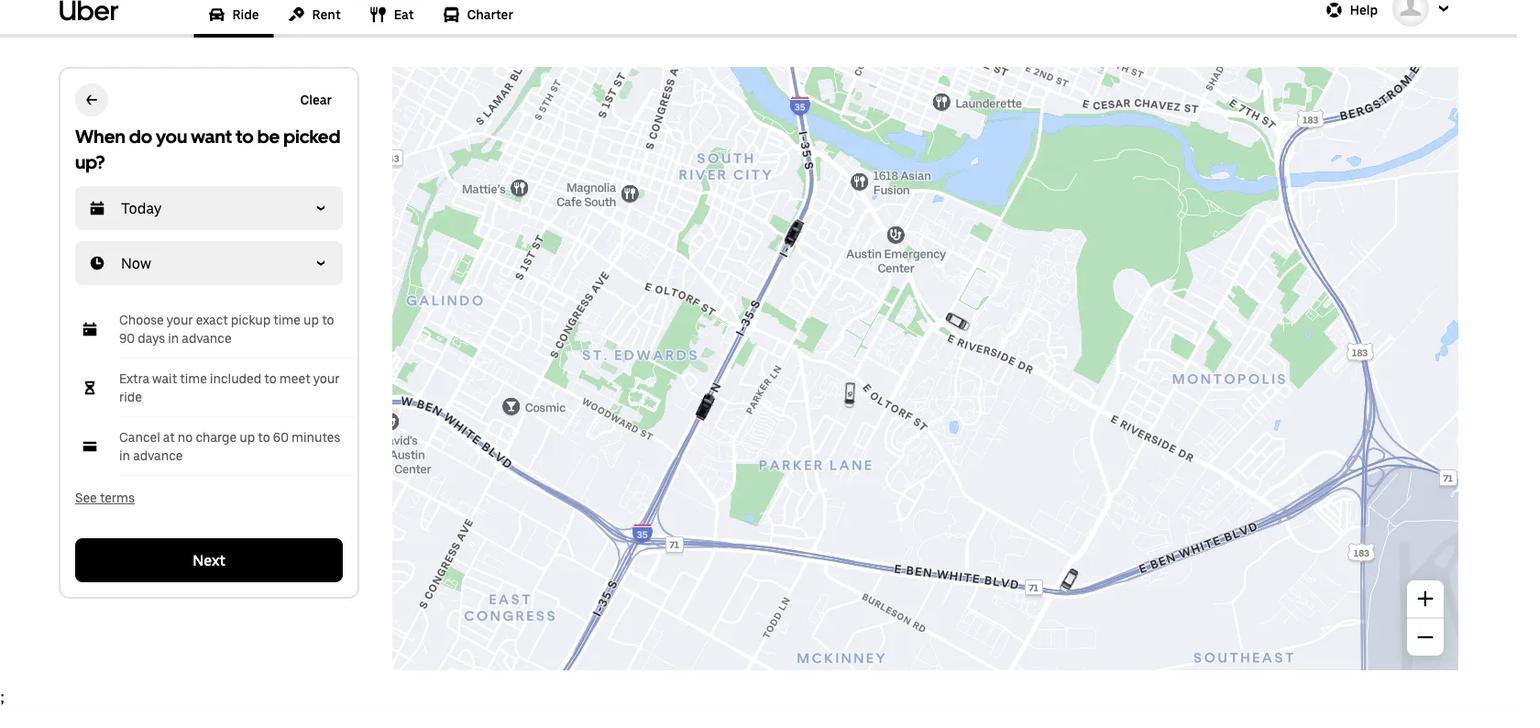 Task type: vqa. For each thing, say whether or not it's contained in the screenshot.
meet
yes



Task type: locate. For each thing, give the bounding box(es) containing it.
exact
[[196, 312, 228, 328]]

0 horizontal spatial vehicle image
[[689, 389, 723, 424]]

to inside choose your exact pickup time up to 90 days in advance
[[322, 312, 334, 328]]

choose your exact pickup time up to 90 days in advance
[[119, 312, 334, 346]]

0 vertical spatial advance
[[182, 331, 232, 346]]

0 vertical spatial in
[[168, 331, 179, 346]]

advance down at
[[133, 448, 183, 464]]

1 vertical spatial time
[[180, 371, 207, 387]]

1 horizontal spatial time
[[274, 312, 301, 328]]

1 horizontal spatial chevron down small image
[[1435, 0, 1454, 18]]

0 horizontal spatial your
[[167, 312, 193, 328]]

pickup
[[231, 312, 271, 328]]

1 vertical spatial your
[[313, 371, 340, 387]]

1 horizontal spatial vehicle image
[[777, 216, 811, 250]]

your right the meet
[[313, 371, 340, 387]]

choose
[[119, 312, 164, 328]]

to left 60
[[258, 430, 270, 445]]

Select a date. text field
[[77, 188, 341, 229]]

time inside choose your exact pickup time up to 90 days in advance
[[274, 312, 301, 328]]

calendar image left the 90 at the left
[[83, 322, 97, 337]]

to
[[236, 126, 254, 148], [322, 312, 334, 328], [264, 371, 277, 387], [258, 430, 270, 445]]

included
[[210, 371, 262, 387]]

2 horizontal spatial vehicle image
[[941, 305, 976, 340]]

next
[[193, 552, 225, 569]]

time right pickup
[[274, 312, 301, 328]]

1 horizontal spatial your
[[313, 371, 340, 387]]

charter
[[467, 7, 513, 23]]

your left exact
[[167, 312, 193, 328]]

in down cancel
[[119, 448, 130, 464]]

your inside extra wait time included to meet your ride
[[313, 371, 340, 387]]

0 horizontal spatial time
[[180, 371, 207, 387]]

want
[[191, 126, 232, 148]]

minutes
[[292, 430, 341, 445]]

1 vertical spatial up
[[240, 430, 255, 445]]

1 horizontal spatial vehicle image
[[1052, 564, 1087, 599]]

see terms
[[75, 491, 135, 506]]

chevron down small image
[[1435, 0, 1454, 18], [314, 201, 328, 216]]

chevron down small image
[[314, 256, 328, 271]]

0 vertical spatial your
[[167, 312, 193, 328]]

advance down exact
[[182, 331, 232, 346]]

do
[[129, 126, 152, 148]]

to down chevron down small image
[[322, 312, 334, 328]]

2 vertical spatial vehicle image
[[689, 389, 723, 424]]

chevron down small image for the topmost calendar image
[[314, 201, 328, 216]]

to left be
[[236, 126, 254, 148]]

be
[[257, 126, 280, 148]]

chevron down small image right steph icon on the right of page
[[1435, 0, 1454, 18]]

minus image
[[1418, 630, 1434, 646]]

time right wait at the left of page
[[180, 371, 207, 387]]

1 horizontal spatial in
[[168, 331, 179, 346]]

clear
[[300, 93, 332, 108]]

to left the meet
[[264, 371, 277, 387]]

0 horizontal spatial vehicle image
[[837, 382, 864, 409]]

in
[[168, 331, 179, 346], [119, 448, 130, 464]]

lifebuoy image
[[1327, 2, 1343, 19]]

advance inside choose your exact pickup time up to 90 days in advance
[[182, 331, 232, 346]]

cancel
[[119, 430, 160, 445]]

0 vertical spatial vehicle image
[[837, 382, 864, 409]]

1 vertical spatial vehicle image
[[1052, 564, 1087, 599]]

1 vertical spatial vehicle image
[[941, 305, 976, 340]]

time
[[274, 312, 301, 328], [180, 371, 207, 387]]

keys car image
[[289, 7, 305, 23]]

calendar image inside choose your exact pickup time up to 90 days in advance element
[[83, 322, 97, 337]]

0 horizontal spatial in
[[119, 448, 130, 464]]

wait
[[152, 371, 177, 387]]

time inside extra wait time included to meet your ride
[[180, 371, 207, 387]]

in right days at the left of page
[[168, 331, 179, 346]]

1 horizontal spatial up
[[304, 312, 319, 328]]

60
[[273, 430, 289, 445]]

1 vertical spatial calendar image
[[83, 322, 97, 337]]

0 vertical spatial calendar image
[[90, 201, 105, 216]]

extra wait time included to meet your ride element
[[61, 359, 358, 418]]

calendar image down up?
[[90, 201, 105, 216]]

bus image
[[443, 7, 460, 23]]

up down chevron down small image
[[304, 312, 319, 328]]

to inside extra wait time included to meet your ride
[[264, 371, 277, 387]]

you
[[156, 126, 187, 148]]

chevron down small image up chevron down small image
[[314, 201, 328, 216]]

days
[[138, 331, 165, 346]]

0 vertical spatial vehicle image
[[777, 216, 811, 250]]

0 horizontal spatial up
[[240, 430, 255, 445]]

1 vertical spatial in
[[119, 448, 130, 464]]

charge
[[196, 430, 237, 445]]

0 horizontal spatial chevron down small image
[[314, 201, 328, 216]]

up inside choose your exact pickup time up to 90 days in advance
[[304, 312, 319, 328]]

advance
[[182, 331, 232, 346], [133, 448, 183, 464]]

your
[[167, 312, 193, 328], [313, 371, 340, 387]]

1 vertical spatial advance
[[133, 448, 183, 464]]

picked
[[284, 126, 341, 148]]

vehicle image
[[777, 216, 811, 250], [941, 305, 976, 340], [689, 389, 723, 424]]

1 vertical spatial chevron down small image
[[314, 201, 328, 216]]

up right charge
[[240, 430, 255, 445]]

chevron down small image for steph icon on the right of page
[[1435, 0, 1454, 18]]

vehicle image
[[837, 382, 864, 409], [1052, 564, 1087, 599]]

0 vertical spatial chevron down small image
[[1435, 0, 1454, 18]]

ride
[[119, 389, 142, 405]]

calendar image
[[90, 201, 105, 216], [83, 322, 97, 337]]

restaurant image
[[370, 7, 387, 23]]

choose your exact pickup time up to 90 days in advance element
[[61, 300, 358, 359]]

up
[[304, 312, 319, 328], [240, 430, 255, 445]]

0 vertical spatial time
[[274, 312, 301, 328]]

0 vertical spatial up
[[304, 312, 319, 328]]



Task type: describe. For each thing, give the bounding box(es) containing it.
clear button
[[289, 84, 343, 117]]

minus button
[[1408, 619, 1444, 656]]

cancel at no charge up to 60 minutes in advance element
[[61, 418, 358, 476]]

see
[[75, 491, 97, 506]]

90
[[119, 331, 135, 346]]

up?
[[75, 152, 105, 174]]

to inside "cancel at no charge up to 60 minutes in advance"
[[258, 430, 270, 445]]

help
[[1351, 3, 1378, 18]]

no
[[178, 430, 193, 445]]

advance inside "cancel at no charge up to 60 minutes in advance"
[[133, 448, 183, 464]]

to inside when do you want to be picked up?
[[236, 126, 254, 148]]

hourglass image
[[83, 381, 97, 396]]

your inside choose your exact pickup time up to 90 days in advance
[[167, 312, 193, 328]]

now
[[121, 255, 151, 272]]

eat
[[394, 7, 414, 23]]

credit card image
[[83, 440, 97, 454]]

extra wait time included to meet your ride
[[119, 371, 340, 405]]

in inside choose your exact pickup time up to 90 days in advance
[[168, 331, 179, 346]]

see terms button
[[61, 476, 149, 520]]

extra
[[119, 371, 149, 387]]

plus button
[[1408, 581, 1444, 618]]

cancel at no charge up to 60 minutes in advance
[[119, 430, 341, 464]]

terms
[[100, 491, 135, 506]]

at
[[163, 430, 175, 445]]

car front image
[[209, 7, 225, 23]]

plus image
[[1418, 591, 1434, 608]]

when
[[75, 126, 125, 148]]

rent
[[312, 7, 341, 23]]

ride
[[233, 7, 259, 23]]

map element
[[393, 67, 1459, 671]]

arrow left image
[[85, 94, 98, 107]]

steph image
[[1393, 0, 1430, 27]]

next button
[[75, 539, 343, 583]]

up inside "cancel at no charge up to 60 minutes in advance"
[[240, 430, 255, 445]]

in inside "cancel at no charge up to 60 minutes in advance"
[[119, 448, 130, 464]]

clock image
[[90, 256, 105, 271]]

when do you want to be picked up?
[[75, 126, 341, 174]]

meet
[[280, 371, 311, 387]]

arrow left button
[[75, 84, 108, 117]]



